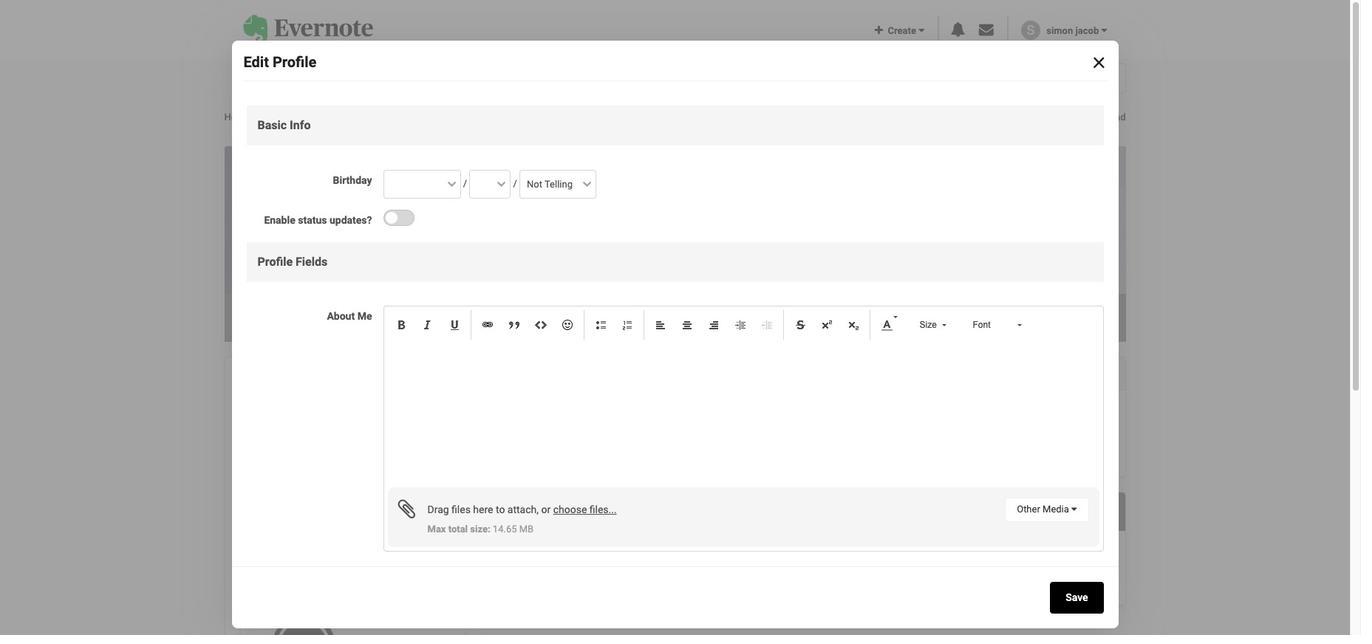 Task type: locate. For each thing, give the bounding box(es) containing it.
0 left warning
[[289, 389, 296, 404]]

my
[[1057, 311, 1070, 322]]

caret down image
[[919, 25, 925, 35], [1101, 25, 1107, 35], [700, 72, 707, 84], [1072, 505, 1077, 515]]

tab list
[[507, 500, 1118, 531]]

0 horizontal spatial /
[[461, 178, 469, 189]]

2 horizontal spatial simon jacob
[[1047, 25, 1101, 36]]

files
[[452, 504, 471, 516]]

see
[[1039, 311, 1055, 322]]

level 1
[[367, 274, 398, 286]]

activity
[[1073, 311, 1103, 322], [842, 561, 880, 575]]

1 vertical spatial about
[[252, 563, 281, 574]]

to left show
[[883, 561, 893, 575]]

profile fields
[[258, 255, 328, 269]]

mark site read link
[[1043, 112, 1126, 123]]

link image
[[481, 319, 493, 331]]

0 horizontal spatial simon jacob
[[266, 112, 318, 123]]

files...
[[590, 504, 617, 516]]

level
[[367, 274, 390, 286]]

evernote for evernote events
[[560, 71, 606, 85]]

learning
[[488, 71, 533, 85]]

caret down image inside create 'link'
[[919, 25, 925, 35]]

events
[[609, 71, 644, 85]]

simon jacob up × link
[[1047, 25, 1101, 36]]

home link
[[224, 110, 266, 124]]

forum digest link
[[291, 59, 388, 98]]

0 vertical spatial simon jacob link
[[1047, 25, 1107, 36]]

0 vertical spatial about
[[327, 311, 355, 322]]

align right image
[[708, 319, 719, 331]]

caret down image inside the other media button
[[1072, 505, 1077, 515]]

caret down image right more
[[700, 72, 707, 84]]

create
[[883, 25, 919, 36]]

subscript image
[[847, 319, 859, 331]]

no left restrictions
[[289, 407, 301, 418]]

joined
[[419, 305, 450, 315]]

0 horizontal spatial about
[[252, 563, 281, 574]]

1
[[393, 274, 398, 286]]

toolbar
[[388, 311, 1034, 340]]

1 vertical spatial profile
[[258, 255, 293, 269]]

profile left fields
[[258, 255, 293, 269]]

jacob
[[1076, 25, 1099, 36], [295, 112, 318, 123], [428, 242, 478, 266], [736, 561, 765, 575], [314, 563, 342, 574]]

basic
[[258, 118, 287, 132]]

jacob up joined
[[428, 242, 478, 266]]

caret down image left notifications image
[[919, 25, 925, 35]]

no left followers at the bottom of the page
[[326, 505, 338, 516]]

emoji image
[[561, 319, 573, 331]]

last
[[522, 305, 543, 315]]

save
[[1066, 592, 1088, 604]]

about for about simon jacob
[[252, 563, 281, 574]]

simon jacob down the forum at the left top
[[266, 112, 318, 123]]

1 evernote from the left
[[401, 71, 447, 85]]

evernote left events
[[560, 71, 606, 85]]

0 horizontal spatial activity
[[842, 561, 880, 575]]

0 horizontal spatial no
[[289, 407, 301, 418]]

1 horizontal spatial about
[[327, 311, 355, 322]]

/
[[461, 178, 469, 189], [511, 178, 520, 189]]

1 / from the left
[[461, 178, 469, 189]]

caret down image inside 'more' 'link'
[[700, 72, 707, 84]]

0 warning points no restrictions being applied
[[289, 389, 411, 418]]

here
[[473, 504, 493, 516]]

simon jacob has no recent activity to show
[[701, 561, 924, 575]]

about inside 'element'
[[327, 311, 355, 322]]

2 / from the left
[[511, 178, 520, 189]]

more link
[[657, 59, 720, 98]]

site
[[1089, 112, 1104, 123]]

superscript image
[[821, 319, 832, 331]]

bold (⌘+b) image
[[395, 319, 407, 331]]

caret down image right media
[[1072, 505, 1077, 515]]

0 horizontal spatial simon jacob link
[[266, 112, 318, 123]]

enable status updates?
[[264, 215, 372, 226]]

activity right my
[[1073, 311, 1103, 322]]

1 horizontal spatial 0
[[361, 318, 367, 330]]

toolbar containing size
[[388, 311, 1034, 340]]

1 horizontal spatial evernote
[[560, 71, 606, 85]]

max
[[428, 524, 446, 535]]

digest
[[341, 71, 375, 85]]

evernote user forum image
[[243, 15, 373, 44]]

profile up the forum at the left top
[[273, 53, 317, 71]]

simon jacob link down the forum at the left top
[[266, 112, 318, 123]]

1 vertical spatial 0
[[289, 389, 296, 404]]

forums
[[238, 71, 278, 85]]

0 vertical spatial simon jacob
[[1047, 25, 1101, 36]]

to right here
[[496, 504, 505, 516]]

edit
[[244, 53, 269, 71]]

2 evernote from the left
[[560, 71, 606, 85]]

simon
[[1047, 25, 1073, 36], [266, 112, 292, 123], [367, 242, 423, 266], [701, 561, 733, 575], [283, 563, 312, 574]]

me
[[357, 311, 372, 322]]

0 horizontal spatial evernote
[[401, 71, 447, 85]]

followers
[[340, 505, 380, 516]]

size:
[[470, 524, 490, 535]]

0
[[361, 318, 367, 330], [289, 389, 296, 404]]

0 vertical spatial no
[[289, 407, 301, 418]]

has
[[768, 561, 787, 575]]

last visited just now
[[522, 305, 578, 330]]

1 horizontal spatial /
[[511, 178, 520, 189]]

see my activity link
[[1009, 303, 1117, 332]]

quote image
[[508, 319, 520, 331]]

forum
[[304, 71, 338, 85]]

evernote help & learning
[[401, 71, 533, 85]]

home
[[224, 112, 252, 123]]

jacob right basic
[[295, 112, 318, 123]]

0 vertical spatial to
[[496, 504, 505, 516]]

show
[[896, 561, 924, 575]]

Search search field
[[831, 64, 1003, 92]]

1 horizontal spatial simon jacob
[[367, 242, 478, 266]]

jacob up × link
[[1076, 25, 1099, 36]]

switch
[[383, 210, 414, 226]]

0 horizontal spatial 0
[[289, 389, 296, 404]]

to inside about me 'element'
[[496, 504, 505, 516]]

1 horizontal spatial to
[[883, 561, 893, 575]]

drag
[[428, 504, 449, 516]]

mark site read
[[1062, 112, 1126, 123]]

activity right recent
[[842, 561, 880, 575]]

profile
[[273, 53, 317, 71], [258, 255, 293, 269]]

0 vertical spatial activity
[[1073, 311, 1103, 322]]

jacob down no followers on the left
[[314, 563, 342, 574]]

simon jacob up 1
[[367, 242, 478, 266]]

1 vertical spatial simon jacob
[[266, 112, 318, 123]]

about
[[327, 311, 355, 322], [252, 563, 281, 574]]

toolbar inside about me 'element'
[[388, 311, 1034, 340]]

evernote left the help
[[401, 71, 447, 85]]

simon jacob link up × link
[[1047, 25, 1107, 36]]

&
[[477, 71, 485, 85]]

simon jacob link
[[1047, 25, 1107, 36], [266, 112, 318, 123]]

font button
[[962, 311, 1030, 340]]

0 vertical spatial 0
[[361, 318, 367, 330]]

to
[[496, 504, 505, 516], [883, 561, 893, 575]]

info
[[290, 118, 311, 132]]

caret down image up × link
[[1101, 25, 1107, 35]]

0 down posts
[[361, 318, 367, 330]]

1 vertical spatial no
[[326, 505, 338, 516]]

notifications image
[[951, 22, 965, 37]]

1 horizontal spatial activity
[[1073, 311, 1103, 322]]

0 horizontal spatial to
[[496, 504, 505, 516]]

ago
[[474, 318, 491, 330]]

2 vertical spatial simon jacob
[[367, 242, 478, 266]]

see my activity
[[1037, 311, 1103, 322]]

14
[[419, 318, 431, 330]]



Task type: vqa. For each thing, say whether or not it's contained in the screenshot.
the middle you
no



Task type: describe. For each thing, give the bounding box(es) containing it.
basic info
[[258, 118, 311, 132]]

underline (⌘+u) image
[[448, 319, 460, 331]]

edit profile dialog
[[0, 0, 1350, 636]]

other
[[1017, 504, 1040, 515]]

recent
[[806, 561, 839, 575]]

no followers
[[326, 505, 380, 516]]

paperclip image
[[398, 498, 415, 520]]

no
[[790, 561, 803, 575]]

visited
[[545, 305, 578, 315]]

1 vertical spatial to
[[883, 561, 893, 575]]

forums link
[[224, 59, 291, 98]]

mb
[[519, 524, 534, 535]]

warning
[[300, 389, 347, 404]]

updates?
[[330, 215, 372, 226]]

other media
[[1017, 504, 1072, 515]]

insert/remove bulleted list image
[[595, 319, 606, 331]]

italic (⌘+i) image
[[422, 319, 433, 331]]

no inside 0 warning points no restrictions being applied
[[289, 407, 301, 418]]

minutes
[[434, 318, 471, 330]]

other media button
[[1005, 498, 1089, 522]]

search image
[[1104, 74, 1113, 83]]

simon jacob image
[[1021, 21, 1040, 40]]

read
[[1107, 112, 1126, 123]]

Enter your text; hold cmd and right click for more options text field
[[388, 340, 1099, 488]]

save button
[[1050, 582, 1104, 614]]

about for about me
[[327, 311, 355, 322]]

or
[[541, 504, 551, 516]]

more
[[670, 71, 697, 85]]

strikethrough image
[[794, 319, 806, 331]]

mark
[[1064, 112, 1086, 123]]

1 vertical spatial activity
[[842, 561, 880, 575]]

caret down image for simon jacob
[[1101, 25, 1107, 35]]

just
[[533, 318, 553, 330]]

increase indent image
[[734, 319, 746, 331]]

×
[[1093, 46, 1106, 75]]

jacob left has
[[736, 561, 765, 575]]

total
[[448, 524, 468, 535]]

size
[[920, 320, 937, 331]]

media
[[1043, 504, 1069, 515]]

about simon jacob
[[252, 563, 342, 574]]

1 horizontal spatial simon jacob link
[[1047, 25, 1107, 36]]

max total size: 14.65 mb
[[428, 524, 534, 535]]

center image
[[681, 319, 693, 331]]

caret down image for more
[[700, 72, 707, 84]]

0 inside 0 warning points no restrictions being applied
[[289, 389, 296, 404]]

restrictions
[[303, 407, 351, 418]]

forum digest
[[304, 71, 375, 85]]

help
[[450, 71, 474, 85]]

choose files... link
[[553, 504, 617, 516]]

evernote events
[[560, 71, 644, 85]]

evernote events link
[[547, 59, 657, 98]]

0 vertical spatial profile
[[273, 53, 317, 71]]

enable
[[264, 215, 295, 226]]

evernote help & learning link
[[388, 59, 547, 98]]

messages image
[[979, 22, 994, 37]]

posts
[[361, 305, 389, 315]]

switch inside edit profile dialog
[[383, 210, 414, 226]]

size button
[[909, 311, 954, 340]]

edit profile
[[244, 53, 317, 71]]

joined 14 minutes ago
[[419, 305, 491, 330]]

0 inside posts 0
[[361, 318, 367, 330]]

birthday
[[333, 174, 372, 186]]

1 horizontal spatial no
[[326, 505, 338, 516]]

posts 0
[[361, 305, 389, 330]]

evernote for evernote help & learning
[[401, 71, 447, 85]]

plus image
[[875, 25, 883, 35]]

drag files here to attach, or choose files...
[[428, 504, 617, 516]]

choose
[[553, 504, 587, 516]]

font
[[973, 320, 991, 331]]

status
[[298, 215, 327, 226]]

decrease indent image
[[761, 319, 773, 331]]

caret down image for other media
[[1072, 505, 1077, 515]]

align left image
[[654, 319, 666, 331]]

being
[[354, 407, 377, 418]]

insert/remove numbered list image
[[621, 319, 633, 331]]

now
[[556, 318, 575, 330]]

14.65
[[493, 524, 517, 535]]

applied
[[380, 407, 411, 418]]

about me
[[327, 311, 372, 322]]

attach,
[[508, 504, 539, 516]]

create link
[[875, 25, 925, 36]]

fields
[[296, 255, 328, 269]]

1 vertical spatial simon jacob link
[[266, 112, 318, 123]]

about me element
[[246, 306, 1104, 552]]

points
[[351, 389, 388, 404]]

× link
[[1083, 43, 1116, 75]]

code image
[[535, 319, 546, 331]]



